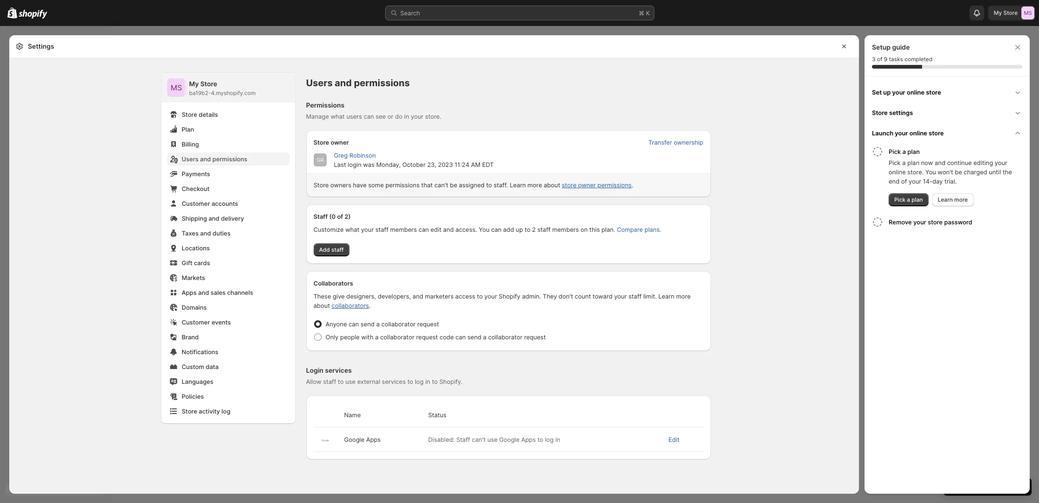Task type: describe. For each thing, give the bounding box(es) containing it.
anyone can send a collaborator request
[[326, 321, 439, 328]]

login services allow staff to use external services to log in to shopify.
[[306, 367, 463, 386]]

taxes
[[182, 230, 199, 237]]

what inside permissions manage what users can see or do in your store.
[[331, 113, 345, 120]]

online inside pick a plan now and continue editing your online store. you won't be charged until the end of your 14-day trial.
[[889, 169, 906, 176]]

2 members from the left
[[552, 226, 579, 234]]

1 horizontal spatial shopify image
[[19, 10, 47, 19]]

permissions up permissions manage what users can see or do in your store.
[[354, 78, 410, 89]]

a right with at the bottom of page
[[375, 334, 379, 341]]

apps and sales channels link
[[167, 286, 289, 299]]

until
[[989, 169, 1001, 176]]

pick a plan element
[[870, 158, 1026, 207]]

1 vertical spatial can't
[[472, 436, 486, 444]]

my store image
[[1022, 6, 1035, 19]]

permissions up plan.
[[598, 182, 632, 189]]

⌘
[[639, 9, 645, 17]]

give
[[333, 293, 345, 300]]

9
[[884, 56, 888, 63]]

don't
[[559, 293, 573, 300]]

store for store owner
[[314, 139, 329, 146]]

edt
[[482, 161, 494, 169]]

store details link
[[167, 108, 289, 121]]

your up until
[[995, 159, 1008, 167]]

you inside settings dialog
[[479, 226, 490, 234]]

customer accounts link
[[167, 197, 289, 210]]

anyone
[[326, 321, 347, 328]]

permissions inside 'shop settings menu' element
[[213, 156, 247, 163]]

to inside these give designers, developers, and marketers access to your shopify admin. they don't count toward your staff limit. learn more about
[[477, 293, 483, 300]]

count
[[575, 293, 591, 300]]

and inside pick a plan now and continue editing your online store. you won't be charged until the end of your 14-day trial.
[[935, 159, 946, 167]]

1 horizontal spatial staff
[[457, 436, 470, 444]]

0 horizontal spatial .
[[369, 302, 371, 310]]

pick a plan for pick a plan button
[[889, 148, 920, 156]]

brand link
[[167, 331, 289, 344]]

my store ba19b2-4.myshopify.com
[[189, 80, 256, 97]]

and up payments
[[200, 156, 211, 163]]

and inside these give designers, developers, and marketers access to your shopify admin. they don't count toward your staff limit. learn more about
[[413, 293, 423, 300]]

greg robinson last login was monday, october 23, 2023 11:24 am edt
[[334, 152, 494, 169]]

your left the 14-
[[909, 178, 922, 185]]

2 horizontal spatial apps
[[521, 436, 536, 444]]

0 vertical spatial of
[[877, 56, 883, 63]]

disabled:
[[428, 436, 455, 444]]

more inside pick a plan element
[[955, 196, 968, 203]]

store activity log
[[182, 408, 230, 416]]

brand
[[182, 334, 199, 341]]

marketers
[[425, 293, 454, 300]]

pick a plan for pick a plan "link"
[[895, 196, 923, 203]]

2)
[[345, 213, 351, 221]]

these
[[314, 293, 331, 300]]

up inside settings dialog
[[516, 226, 523, 234]]

my store
[[994, 9, 1018, 16]]

0 vertical spatial can't
[[435, 182, 448, 189]]

launch your online store button
[[869, 123, 1026, 143]]

staff (0 of 2)
[[314, 213, 351, 221]]

can up people
[[349, 321, 359, 328]]

pick a plan now and continue editing your online store. you won't be charged until the end of your 14-day trial.
[[889, 159, 1012, 185]]

a right code
[[483, 334, 487, 341]]

customer accounts
[[182, 200, 238, 208]]

store inside "remove your store password" button
[[928, 219, 943, 226]]

log inside the login services allow staff to use external services to log in to shopify.
[[415, 378, 424, 386]]

k
[[646, 9, 650, 17]]

1 horizontal spatial about
[[544, 182, 560, 189]]

my for my store
[[994, 9, 1002, 16]]

this
[[590, 226, 600, 234]]

remove your store password button
[[889, 214, 1026, 231]]

apps inside 'shop settings menu' element
[[182, 289, 197, 297]]

shipping and delivery link
[[167, 212, 289, 225]]

remove your store password
[[889, 219, 973, 226]]

online inside "launch your online store" button
[[910, 130, 928, 137]]

my for my store ba19b2-4.myshopify.com
[[189, 80, 199, 88]]

1 horizontal spatial users and permissions
[[306, 78, 410, 89]]

taxes and duties link
[[167, 227, 289, 240]]

your up settings
[[893, 89, 906, 96]]

only
[[326, 334, 339, 341]]

custom data
[[182, 364, 219, 371]]

remove
[[889, 219, 912, 226]]

staff.
[[494, 182, 508, 189]]

ms button
[[167, 78, 185, 97]]

store. inside pick a plan now and continue editing your online store. you won't be charged until the end of your 14-day trial.
[[908, 169, 924, 176]]

learn more
[[938, 196, 968, 203]]

editing
[[974, 159, 993, 167]]

channels
[[227, 289, 253, 297]]

plan link
[[167, 123, 289, 136]]

custom
[[182, 364, 204, 371]]

status
[[428, 412, 447, 419]]

users and permissions inside 'shop settings menu' element
[[182, 156, 247, 163]]

and left sales
[[198, 289, 209, 297]]

customer events
[[182, 319, 231, 326]]

password
[[945, 219, 973, 226]]

2023
[[438, 161, 453, 169]]

4.myshopify.com
[[211, 90, 256, 97]]

am
[[471, 161, 481, 169]]

checkout link
[[167, 182, 289, 195]]

login
[[348, 161, 362, 169]]

be inside pick a plan now and continue editing your online store. you won't be charged until the end of your 14-day trial.
[[955, 169, 963, 176]]

staff inside the login services allow staff to use external services to log in to shopify.
[[323, 378, 336, 386]]

the
[[1003, 169, 1012, 176]]

ba19b2-
[[189, 90, 211, 97]]

staff inside add staff link
[[331, 247, 344, 253]]

up inside button
[[884, 89, 891, 96]]

payments link
[[167, 168, 289, 181]]

people
[[340, 334, 360, 341]]

collaborator down these give designers, developers, and marketers access to your shopify admin. they don't count toward your staff limit. learn more about
[[488, 334, 523, 341]]

setup
[[872, 43, 891, 51]]

0 vertical spatial learn
[[510, 182, 526, 189]]

tasks
[[889, 56, 903, 63]]

or
[[388, 113, 394, 120]]

1 horizontal spatial send
[[468, 334, 482, 341]]

do
[[395, 113, 403, 120]]

avatar with initials g r image
[[314, 154, 327, 167]]

login
[[306, 367, 324, 375]]

can left add
[[491, 226, 502, 234]]

add staff link
[[314, 244, 349, 257]]

plan.
[[602, 226, 615, 234]]

notifications
[[182, 349, 218, 356]]

markets
[[182, 274, 205, 282]]

your left 'shopify'
[[485, 293, 497, 300]]

toward
[[593, 293, 613, 300]]

0 horizontal spatial shopify image
[[7, 7, 17, 19]]

0 horizontal spatial send
[[361, 321, 375, 328]]

google apps
[[344, 436, 381, 444]]

23,
[[427, 161, 436, 169]]

name
[[344, 412, 361, 419]]

settings
[[28, 42, 54, 50]]

plan for pick a plan "link"
[[912, 196, 923, 203]]

end
[[889, 178, 900, 185]]

learn inside these give designers, developers, and marketers access to your shopify admin. they don't count toward your staff limit. learn more about
[[659, 293, 675, 300]]

about inside these give designers, developers, and marketers access to your shopify admin. they don't count toward your staff limit. learn more about
[[314, 302, 330, 310]]

activity
[[199, 408, 220, 416]]

store. inside permissions manage what users can see or do in your store.
[[425, 113, 441, 120]]

staff down some
[[376, 226, 389, 234]]

permissions down october
[[386, 182, 420, 189]]

1 horizontal spatial what
[[345, 226, 360, 234]]

1 vertical spatial owner
[[578, 182, 596, 189]]

mark pick a plan as done image
[[872, 146, 883, 157]]

add staff
[[319, 247, 344, 253]]

1 horizontal spatial apps
[[366, 436, 381, 444]]

1 google from the left
[[344, 436, 365, 444]]

and right edit
[[443, 226, 454, 234]]

languages
[[182, 378, 213, 386]]

set up your online store
[[872, 89, 941, 96]]

and right taxes
[[200, 230, 211, 237]]

store inside set up your online store button
[[926, 89, 941, 96]]

access.
[[456, 226, 477, 234]]

of inside pick a plan now and continue editing your online store. you won't be charged until the end of your 14-day trial.
[[902, 178, 907, 185]]

2 vertical spatial log
[[545, 436, 554, 444]]

billing link
[[167, 138, 289, 151]]

pick a plan button
[[889, 143, 1026, 158]]

my store image
[[167, 78, 185, 97]]

locations link
[[167, 242, 289, 255]]

checkout
[[182, 185, 209, 193]]



Task type: locate. For each thing, give the bounding box(es) containing it.
plan
[[182, 126, 194, 133]]

your right "do"
[[411, 113, 424, 120]]

staff right disabled:
[[457, 436, 470, 444]]

your inside permissions manage what users can see or do in your store.
[[411, 113, 424, 120]]

collaborator down "developers,"
[[381, 321, 416, 328]]

request for send
[[417, 321, 439, 328]]

in inside the login services allow staff to use external services to log in to shopify.
[[425, 378, 430, 386]]

store for store owners have some permissions that can't be assigned to staff. learn more about store owner permissions .
[[314, 182, 329, 189]]

0 vertical spatial .
[[632, 182, 634, 189]]

policies link
[[167, 390, 289, 403]]

a inside "link"
[[907, 196, 910, 203]]

a inside pick a plan now and continue editing your online store. you won't be charged until the end of your 14-day trial.
[[903, 159, 906, 167]]

users and permissions up permissions manage what users can see or do in your store.
[[306, 78, 410, 89]]

store left owners
[[314, 182, 329, 189]]

permissions manage what users can see or do in your store.
[[306, 101, 441, 120]]

0 vertical spatial users and permissions
[[306, 78, 410, 89]]

set up your online store button
[[869, 82, 1026, 103]]

of left 9
[[877, 56, 883, 63]]

can left edit
[[419, 226, 429, 234]]

shopify image
[[7, 7, 17, 19], [19, 10, 47, 19]]

0 horizontal spatial be
[[450, 182, 457, 189]]

cards
[[194, 260, 210, 267]]

collaborator for send
[[381, 321, 416, 328]]

0 horizontal spatial apps
[[182, 289, 197, 297]]

events
[[212, 319, 231, 326]]

apps and sales channels
[[182, 289, 253, 297]]

store inside settings dialog
[[562, 182, 577, 189]]

staff right the add
[[331, 247, 344, 253]]

2 vertical spatial in
[[556, 436, 561, 444]]

your right toward
[[614, 293, 627, 300]]

a down "developers,"
[[376, 321, 380, 328]]

settings dialog
[[9, 35, 859, 504]]

plan inside pick a plan now and continue editing your online store. you won't be charged until the end of your 14-day trial.
[[908, 159, 920, 167]]

2 customer from the top
[[182, 319, 210, 326]]

last
[[334, 161, 346, 169]]

0 horizontal spatial of
[[337, 213, 343, 221]]

owner up greg
[[331, 139, 349, 146]]

online
[[907, 89, 925, 96], [910, 130, 928, 137], [889, 169, 906, 176]]

0 horizontal spatial my
[[189, 80, 199, 88]]

users and permissions up the payments link
[[182, 156, 247, 163]]

your right remove
[[914, 219, 927, 226]]

can right code
[[456, 334, 466, 341]]

compare
[[617, 226, 643, 234]]

0 horizontal spatial users
[[182, 156, 199, 163]]

0 vertical spatial use
[[345, 378, 356, 386]]

⌘ k
[[639, 9, 650, 17]]

0 horizontal spatial services
[[325, 367, 352, 375]]

setup guide dialog
[[865, 35, 1030, 494]]

with
[[361, 334, 374, 341]]

0 horizontal spatial owner
[[331, 139, 349, 146]]

plan
[[908, 148, 920, 156], [908, 159, 920, 167], [912, 196, 923, 203]]

can left see
[[364, 113, 374, 120]]

store inside button
[[872, 109, 888, 117]]

store up the ba19b2-
[[200, 80, 217, 88]]

store. down 'now'
[[908, 169, 924, 176]]

greg robinson link
[[334, 152, 376, 159]]

pick up the end
[[889, 159, 901, 167]]

policies
[[182, 393, 204, 401]]

plan down launch your online store
[[908, 148, 920, 156]]

2 vertical spatial online
[[889, 169, 906, 176]]

you inside pick a plan now and continue editing your online store. you won't be charged until the end of your 14-day trial.
[[926, 169, 936, 176]]

set
[[872, 89, 882, 96]]

allow
[[306, 378, 322, 386]]

owners
[[331, 182, 351, 189]]

0 vertical spatial users
[[306, 78, 333, 89]]

2 vertical spatial pick
[[895, 196, 906, 203]]

1 vertical spatial online
[[910, 130, 928, 137]]

0 horizontal spatial learn
[[510, 182, 526, 189]]

be left assigned
[[450, 182, 457, 189]]

can inside permissions manage what users can see or do in your store.
[[364, 113, 374, 120]]

0 horizontal spatial staff
[[314, 213, 328, 221]]

more down "trial."
[[955, 196, 968, 203]]

1 horizontal spatial members
[[552, 226, 579, 234]]

0 vertical spatial you
[[926, 169, 936, 176]]

1 vertical spatial learn
[[938, 196, 953, 203]]

staff left (0
[[314, 213, 328, 221]]

more right staff.
[[528, 182, 542, 189]]

be down continue
[[955, 169, 963, 176]]

0 horizontal spatial about
[[314, 302, 330, 310]]

mark remove your store password as done image
[[872, 217, 883, 228]]

gift cards link
[[167, 257, 289, 270]]

store for store settings
[[872, 109, 888, 117]]

up right set
[[884, 89, 891, 96]]

collaborator for with
[[380, 334, 415, 341]]

services right login
[[325, 367, 352, 375]]

1 horizontal spatial google
[[499, 436, 520, 444]]

customer down checkout
[[182, 200, 210, 208]]

and left marketers
[[413, 293, 423, 300]]

1 horizontal spatial log
[[415, 378, 424, 386]]

1 horizontal spatial learn
[[659, 293, 675, 300]]

staff left the limit.
[[629, 293, 642, 300]]

and up won't
[[935, 159, 946, 167]]

collaborators
[[332, 302, 369, 310]]

learn down "trial."
[[938, 196, 953, 203]]

users down billing
[[182, 156, 199, 163]]

. down designers,
[[369, 302, 371, 310]]

store for store details
[[182, 111, 197, 118]]

. up compare at the right
[[632, 182, 634, 189]]

more inside these give designers, developers, and marketers access to your shopify admin. they don't count toward your staff limit. learn more about
[[676, 293, 691, 300]]

0 vertical spatial plan
[[908, 148, 920, 156]]

request for with
[[416, 334, 438, 341]]

request
[[417, 321, 439, 328], [416, 334, 438, 341], [524, 334, 546, 341]]

1 horizontal spatial use
[[488, 436, 498, 444]]

0 horizontal spatial members
[[390, 226, 417, 234]]

0 vertical spatial what
[[331, 113, 345, 120]]

you right access.
[[479, 226, 490, 234]]

store up launch
[[872, 109, 888, 117]]

store inside 'link'
[[182, 111, 197, 118]]

continue
[[948, 159, 972, 167]]

2 horizontal spatial learn
[[938, 196, 953, 203]]

1 vertical spatial my
[[189, 80, 199, 88]]

1 members from the left
[[390, 226, 417, 234]]

0 vertical spatial log
[[415, 378, 424, 386]]

users up permissions
[[306, 78, 333, 89]]

be inside settings dialog
[[450, 182, 457, 189]]

request down admin.
[[524, 334, 546, 341]]

1 vertical spatial pick
[[889, 159, 901, 167]]

payments
[[182, 170, 210, 178]]

of left 2)
[[337, 213, 343, 221]]

customer for customer events
[[182, 319, 210, 326]]

day
[[933, 178, 943, 185]]

2 horizontal spatial log
[[545, 436, 554, 444]]

in inside permissions manage what users can see or do in your store.
[[404, 113, 409, 120]]

edit
[[431, 226, 442, 234]]

google
[[344, 436, 365, 444], [499, 436, 520, 444]]

your right launch
[[895, 130, 908, 137]]

0 vertical spatial my
[[994, 9, 1002, 16]]

1 vertical spatial log
[[222, 408, 230, 416]]

pick inside pick a plan now and continue editing your online store. you won't be charged until the end of your 14-day trial.
[[889, 159, 901, 167]]

details
[[199, 111, 218, 118]]

what down 2)
[[345, 226, 360, 234]]

owner up on
[[578, 182, 596, 189]]

search
[[400, 9, 420, 17]]

store settings button
[[869, 103, 1026, 123]]

0 vertical spatial in
[[404, 113, 409, 120]]

staff
[[376, 226, 389, 234], [538, 226, 551, 234], [331, 247, 344, 253], [629, 293, 642, 300], [323, 378, 336, 386]]

1 vertical spatial send
[[468, 334, 482, 341]]

limit.
[[644, 293, 657, 300]]

collaborator
[[381, 321, 416, 328], [380, 334, 415, 341], [488, 334, 523, 341]]

1 vertical spatial of
[[902, 178, 907, 185]]

plan inside "link"
[[912, 196, 923, 203]]

collaborators .
[[332, 302, 371, 310]]

online down settings
[[910, 130, 928, 137]]

pick a plan inside button
[[889, 148, 920, 156]]

request left code
[[416, 334, 438, 341]]

learn right staff.
[[510, 182, 526, 189]]

1 vertical spatial users
[[182, 156, 199, 163]]

0 vertical spatial pick a plan
[[889, 148, 920, 156]]

send right code
[[468, 334, 482, 341]]

1 vertical spatial customer
[[182, 319, 210, 326]]

of right the end
[[902, 178, 907, 185]]

0 vertical spatial about
[[544, 182, 560, 189]]

plan left 'now'
[[908, 159, 920, 167]]

2 google from the left
[[499, 436, 520, 444]]

collaborator down anyone can send a collaborator request on the bottom left
[[380, 334, 415, 341]]

to
[[486, 182, 492, 189], [525, 226, 531, 234], [477, 293, 483, 300], [338, 378, 344, 386], [408, 378, 413, 386], [432, 378, 438, 386], [538, 436, 543, 444]]

1 horizontal spatial up
[[884, 89, 891, 96]]

send
[[361, 321, 375, 328], [468, 334, 482, 341]]

developers,
[[378, 293, 411, 300]]

and down customer accounts
[[209, 215, 219, 222]]

store left my store icon
[[1004, 9, 1018, 16]]

users and permissions link
[[167, 153, 289, 166]]

store. right "do"
[[425, 113, 441, 120]]

customer down domains
[[182, 319, 210, 326]]

store
[[926, 89, 941, 96], [929, 130, 944, 137], [562, 182, 577, 189], [928, 219, 943, 226]]

can't right that
[[435, 182, 448, 189]]

1 vertical spatial pick a plan
[[895, 196, 923, 203]]

pick for pick a plan element
[[889, 159, 901, 167]]

2 vertical spatial plan
[[912, 196, 923, 203]]

shipping
[[182, 215, 207, 222]]

collaborators
[[314, 280, 353, 287]]

0 horizontal spatial what
[[331, 113, 345, 120]]

pick for pick a plan "link"
[[895, 196, 906, 203]]

custom data link
[[167, 361, 289, 374]]

pick right "mark pick a plan as done" image
[[889, 148, 901, 156]]

log inside store activity log link
[[222, 408, 230, 416]]

domains
[[182, 304, 207, 312]]

transfer
[[649, 139, 672, 146]]

a down launch your online store
[[903, 148, 906, 156]]

online up the end
[[889, 169, 906, 176]]

pick a plan
[[889, 148, 920, 156], [895, 196, 923, 203]]

1 vertical spatial services
[[382, 378, 406, 386]]

my left my store icon
[[994, 9, 1002, 16]]

1 horizontal spatial my
[[994, 9, 1002, 16]]

0 vertical spatial send
[[361, 321, 375, 328]]

my up the ba19b2-
[[189, 80, 199, 88]]

collaborators link
[[332, 302, 369, 310]]

2 horizontal spatial of
[[902, 178, 907, 185]]

some
[[368, 182, 384, 189]]

0 vertical spatial online
[[907, 89, 925, 96]]

assigned
[[459, 182, 485, 189]]

october
[[402, 161, 426, 169]]

send up with at the bottom of page
[[361, 321, 375, 328]]

up right add
[[516, 226, 523, 234]]

admin.
[[522, 293, 541, 300]]

trial.
[[945, 178, 957, 185]]

store up "plan"
[[182, 111, 197, 118]]

store owners have some permissions that can't be assigned to staff. learn more about store owner permissions .
[[314, 182, 634, 189]]

domains link
[[167, 301, 289, 314]]

users
[[306, 78, 333, 89], [182, 156, 199, 163]]

plan inside button
[[908, 148, 920, 156]]

services right external
[[382, 378, 406, 386]]

0 vertical spatial customer
[[182, 200, 210, 208]]

staff right allow
[[323, 378, 336, 386]]

shopify
[[499, 293, 521, 300]]

store.
[[425, 113, 441, 120], [908, 169, 924, 176]]

of inside settings dialog
[[337, 213, 343, 221]]

0 horizontal spatial store.
[[425, 113, 441, 120]]

11:24
[[455, 161, 469, 169]]

about left store owner permissions link
[[544, 182, 560, 189]]

what left users
[[331, 113, 345, 120]]

1 horizontal spatial of
[[877, 56, 883, 63]]

plan up remove your store password
[[912, 196, 923, 203]]

1 horizontal spatial .
[[632, 182, 634, 189]]

1 horizontal spatial more
[[676, 293, 691, 300]]

0 horizontal spatial more
[[528, 182, 542, 189]]

enabled: staff can use google apps to log in image
[[321, 440, 329, 442]]

0 horizontal spatial up
[[516, 226, 523, 234]]

about down these
[[314, 302, 330, 310]]

0 horizontal spatial can't
[[435, 182, 448, 189]]

store inside "launch your online store" button
[[929, 130, 944, 137]]

plan for pick a plan element
[[908, 159, 920, 167]]

shop settings menu element
[[161, 73, 295, 424]]

pick a plan down the end
[[895, 196, 923, 203]]

0 vertical spatial owner
[[331, 139, 349, 146]]

1 vertical spatial about
[[314, 302, 330, 310]]

1 horizontal spatial services
[[382, 378, 406, 386]]

in for disabled:
[[556, 436, 561, 444]]

pick inside "link"
[[895, 196, 906, 203]]

3
[[872, 56, 876, 63]]

a up remove
[[907, 196, 910, 203]]

pick inside button
[[889, 148, 901, 156]]

0 horizontal spatial users and permissions
[[182, 156, 247, 163]]

1 horizontal spatial be
[[955, 169, 963, 176]]

transfer ownership
[[649, 139, 704, 146]]

1 vertical spatial plan
[[908, 159, 920, 167]]

more right the limit.
[[676, 293, 691, 300]]

1 customer from the top
[[182, 200, 210, 208]]

pick a plan down launch your online store
[[889, 148, 920, 156]]

2 horizontal spatial more
[[955, 196, 968, 203]]

these give designers, developers, and marketers access to your shopify admin. they don't count toward your staff limit. learn more about
[[314, 293, 691, 310]]

store activity log link
[[167, 405, 289, 418]]

1 horizontal spatial in
[[425, 378, 430, 386]]

2 vertical spatial learn
[[659, 293, 675, 300]]

(0
[[329, 213, 336, 221]]

external
[[357, 378, 380, 386]]

0 horizontal spatial google
[[344, 436, 365, 444]]

a inside button
[[903, 148, 906, 156]]

a left 'now'
[[903, 159, 906, 167]]

0 horizontal spatial log
[[222, 408, 230, 416]]

request up only people with a collaborator request code can send a collaborator request
[[417, 321, 439, 328]]

staff right 2
[[538, 226, 551, 234]]

you up the 14-
[[926, 169, 936, 176]]

1 vertical spatial what
[[345, 226, 360, 234]]

0 vertical spatial pick
[[889, 148, 901, 156]]

1 vertical spatial use
[[488, 436, 498, 444]]

online up settings
[[907, 89, 925, 96]]

in for permissions
[[404, 113, 409, 120]]

1 horizontal spatial can't
[[472, 436, 486, 444]]

and up permissions
[[335, 78, 352, 89]]

completed
[[905, 56, 933, 63]]

1 vertical spatial you
[[479, 226, 490, 234]]

users
[[347, 113, 362, 120]]

pick down the end
[[895, 196, 906, 203]]

services
[[325, 367, 352, 375], [382, 378, 406, 386]]

charged
[[964, 169, 988, 176]]

1 vertical spatial users and permissions
[[182, 156, 247, 163]]

staff
[[314, 213, 328, 221], [457, 436, 470, 444]]

guide
[[893, 43, 910, 51]]

1 vertical spatial .
[[369, 302, 371, 310]]

markets link
[[167, 272, 289, 285]]

0 horizontal spatial use
[[345, 378, 356, 386]]

pick a plan inside "link"
[[895, 196, 923, 203]]

users inside 'shop settings menu' element
[[182, 156, 199, 163]]

permissions
[[354, 78, 410, 89], [213, 156, 247, 163], [386, 182, 420, 189], [598, 182, 632, 189]]

greg
[[334, 152, 348, 159]]

members left on
[[552, 226, 579, 234]]

add
[[319, 247, 330, 253]]

0 vertical spatial up
[[884, 89, 891, 96]]

plan for pick a plan button
[[908, 148, 920, 156]]

learn inside learn more link
[[938, 196, 953, 203]]

0 vertical spatial staff
[[314, 213, 328, 221]]

0 vertical spatial store.
[[425, 113, 441, 120]]

staff inside these give designers, developers, and marketers access to your shopify admin. they don't count toward your staff limit. learn more about
[[629, 293, 642, 300]]

0 vertical spatial be
[[955, 169, 963, 176]]

online inside set up your online store button
[[907, 89, 925, 96]]

1 vertical spatial staff
[[457, 436, 470, 444]]

1 horizontal spatial store.
[[908, 169, 924, 176]]

0 horizontal spatial you
[[479, 226, 490, 234]]

edit
[[669, 436, 680, 444]]

pick for pick a plan button
[[889, 148, 901, 156]]

store inside my store ba19b2-4.myshopify.com
[[200, 80, 217, 88]]

store down policies
[[182, 408, 197, 416]]

use
[[345, 378, 356, 386], [488, 436, 498, 444]]

customer for customer accounts
[[182, 200, 210, 208]]

your right customize
[[361, 226, 374, 234]]

delivery
[[221, 215, 244, 222]]

1 horizontal spatial you
[[926, 169, 936, 176]]

my inside my store ba19b2-4.myshopify.com
[[189, 80, 199, 88]]

2 vertical spatial of
[[337, 213, 343, 221]]

use inside the login services allow staff to use external services to log in to shopify.
[[345, 378, 356, 386]]

can't right disabled:
[[472, 436, 486, 444]]

0 horizontal spatial in
[[404, 113, 409, 120]]

add
[[503, 226, 514, 234]]

members
[[390, 226, 417, 234], [552, 226, 579, 234]]

store for store activity log
[[182, 408, 197, 416]]



Task type: vqa. For each thing, say whether or not it's contained in the screenshot.
topmost "UP"
yes



